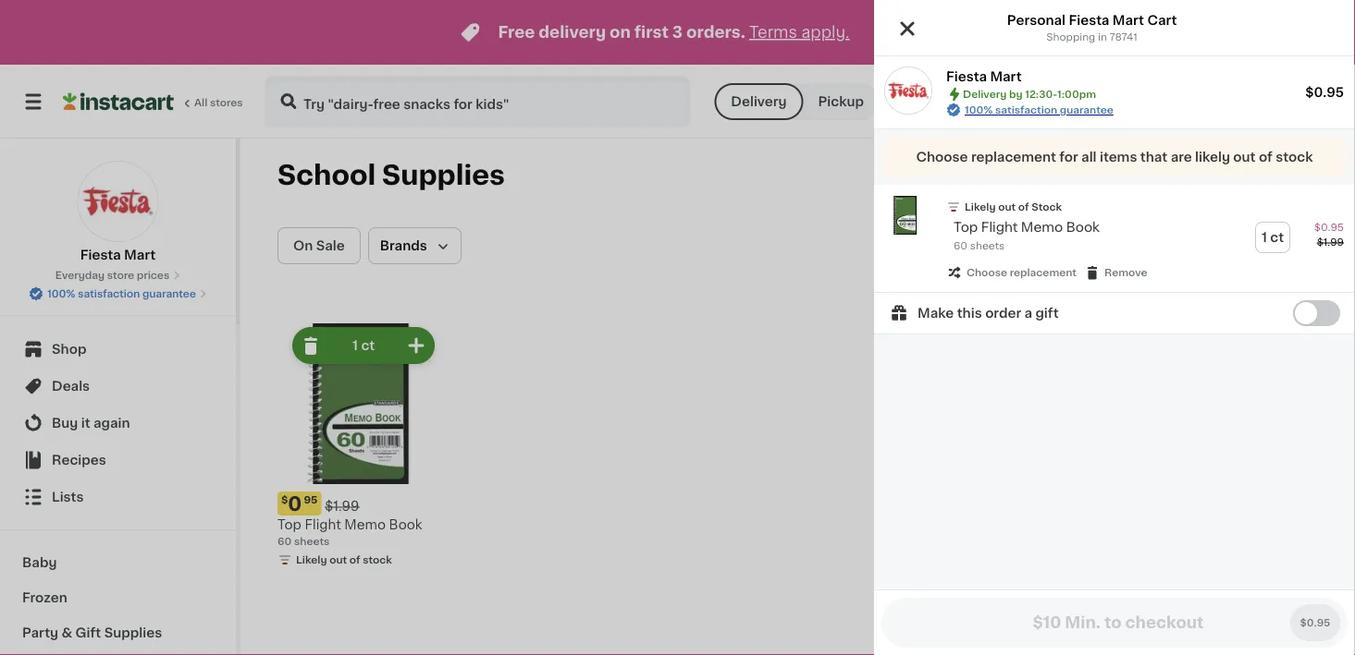 Task type: locate. For each thing, give the bounding box(es) containing it.
deals
[[52, 380, 90, 393]]

2 vertical spatial out
[[329, 556, 347, 566]]

1 horizontal spatial out
[[998, 202, 1016, 212]]

for
[[1059, 151, 1078, 164]]

1 horizontal spatial 12:30-
[[1138, 95, 1182, 108]]

fiesta up in
[[1069, 14, 1109, 27]]

of for likely out of stock
[[349, 556, 360, 566]]

2 horizontal spatial fiesta
[[1069, 14, 1109, 27]]

$0.95 for $0.95
[[1305, 86, 1344, 99]]

0 horizontal spatial of
[[349, 556, 360, 566]]

flight down 95
[[305, 519, 341, 532]]

delivery by 12:30-1:00pm
[[963, 89, 1096, 99], [1053, 95, 1235, 108]]

2 horizontal spatial delivery
[[1053, 95, 1113, 108]]

of up top flight memo book button
[[1018, 202, 1029, 212]]

fiesta inside personal fiesta mart cart shopping in 78741
[[1069, 14, 1109, 27]]

0 horizontal spatial out
[[329, 556, 347, 566]]

out up top flight memo book button
[[998, 202, 1016, 212]]

1 horizontal spatial supplies
[[382, 162, 505, 189]]

sheets up the choose replacement button
[[970, 241, 1005, 251]]

1 ct
[[1262, 231, 1284, 244], [352, 339, 375, 352]]

1 inside product group
[[352, 339, 358, 352]]

party
[[22, 627, 58, 640]]

likely for likely out of stock
[[965, 202, 996, 212]]

100% satisfaction guarantee up for
[[965, 105, 1113, 115]]

of
[[1259, 151, 1273, 164], [1018, 202, 1029, 212], [349, 556, 360, 566]]

0 vertical spatial sheets
[[970, 241, 1005, 251]]

1 horizontal spatial 1:00pm
[[1182, 95, 1235, 108]]

service type group
[[714, 83, 879, 120]]

choose inside button
[[967, 268, 1007, 278]]

0 horizontal spatial ct
[[361, 339, 375, 352]]

delivery up the all
[[1053, 95, 1113, 108]]

0 vertical spatial $1.99
[[1317, 237, 1344, 247]]

$1.99 inside "$0.95 $1.99"
[[1317, 237, 1344, 247]]

terms
[[749, 25, 797, 40]]

book down $0.95 original price: $1.99 element
[[389, 519, 422, 532]]

1 horizontal spatial top
[[954, 221, 978, 234]]

make
[[918, 307, 954, 320]]

0 horizontal spatial fiesta
[[80, 249, 121, 262]]

0 vertical spatial 60
[[954, 241, 968, 251]]

1 vertical spatial $1.99
[[325, 501, 359, 514]]

1 horizontal spatial sheets
[[970, 241, 1005, 251]]

0 horizontal spatial 1
[[352, 339, 358, 352]]

0 horizontal spatial delivery
[[731, 95, 787, 108]]

memo inside $ 0 95 $1.99 top flight memo book 60 sheets
[[344, 519, 386, 532]]

1 horizontal spatial $1.99
[[1317, 237, 1344, 247]]

1 vertical spatial 100% satisfaction guarantee
[[47, 289, 196, 299]]

1 horizontal spatial 100% satisfaction guarantee
[[965, 105, 1113, 115]]

0 vertical spatial 1
[[1306, 95, 1312, 108]]

gift
[[75, 627, 101, 640]]

1 vertical spatial likely
[[296, 556, 327, 566]]

1 vertical spatial 78741
[[931, 95, 970, 108]]

0 vertical spatial book
[[1066, 221, 1100, 234]]

1 vertical spatial sheets
[[294, 537, 330, 547]]

flight
[[981, 221, 1018, 234], [305, 519, 341, 532]]

0 horizontal spatial flight
[[305, 519, 341, 532]]

1 vertical spatial flight
[[305, 519, 341, 532]]

memo down $0.95 original price: $1.99 element
[[344, 519, 386, 532]]

2 vertical spatial of
[[349, 556, 360, 566]]

memo
[[1021, 221, 1063, 234], [344, 519, 386, 532]]

delivery by 12:30-1:00pm link
[[1024, 91, 1235, 113]]

0 vertical spatial 1 ct
[[1262, 231, 1284, 244]]

all stores link
[[63, 76, 244, 128]]

0 horizontal spatial book
[[389, 519, 422, 532]]

remove button
[[1084, 265, 1148, 281]]

&
[[61, 627, 72, 640]]

1:00pm up "100% satisfaction guarantee" link
[[1057, 89, 1096, 99]]

school supplies
[[277, 162, 505, 189]]

2 vertical spatial 1
[[352, 339, 358, 352]]

terms apply. link
[[749, 25, 850, 40]]

likely up top flight memo book button
[[965, 202, 996, 212]]

1 horizontal spatial ct
[[1270, 231, 1284, 244]]

ct left increment quantity of top flight memo book image
[[361, 339, 375, 352]]

book up remove button
[[1066, 221, 1100, 234]]

1 vertical spatial ct
[[361, 339, 375, 352]]

fiesta mart image
[[885, 68, 931, 114]]

1 vertical spatial fiesta
[[946, 70, 987, 83]]

0 horizontal spatial satisfaction
[[78, 289, 140, 299]]

mart inside personal fiesta mart cart shopping in 78741
[[1113, 14, 1144, 27]]

delivery inside button
[[731, 95, 787, 108]]

fiesta right fiesta mart image
[[946, 70, 987, 83]]

likely inside product group
[[296, 556, 327, 566]]

100% satisfaction guarantee
[[965, 105, 1113, 115], [47, 289, 196, 299]]

by
[[1009, 89, 1023, 99], [1116, 95, 1135, 108]]

1
[[1306, 95, 1312, 108], [1262, 231, 1267, 244], [352, 339, 358, 352]]

1 horizontal spatial satisfaction
[[995, 105, 1057, 115]]

100%
[[965, 105, 993, 115], [47, 289, 75, 299]]

0 vertical spatial flight
[[981, 221, 1018, 234]]

choose replacement for all items that are likely out of stock
[[916, 151, 1313, 164]]

$0.95 $1.99
[[1314, 222, 1344, 247]]

stock
[[1276, 151, 1313, 164], [363, 556, 392, 566]]

choose
[[916, 151, 968, 164], [967, 268, 1007, 278]]

ct
[[1270, 231, 1284, 244], [361, 339, 375, 352]]

sheets up the likely out of stock at the left of page
[[294, 537, 330, 547]]

likely inside product group
[[965, 202, 996, 212]]

choose down "78741" popup button
[[916, 151, 968, 164]]

lists
[[52, 491, 84, 504]]

0 horizontal spatial top
[[277, 519, 301, 532]]

$0.95
[[1305, 86, 1344, 99], [1314, 222, 1344, 233]]

2 vertical spatial mart
[[124, 249, 156, 262]]

1 horizontal spatial of
[[1018, 202, 1029, 212]]

100% satisfaction guarantee down "store"
[[47, 289, 196, 299]]

0 vertical spatial out
[[1233, 151, 1256, 164]]

book
[[1066, 221, 1100, 234], [389, 519, 422, 532]]

0 vertical spatial fiesta mart
[[946, 70, 1022, 83]]

mart
[[1113, 14, 1144, 27], [990, 70, 1022, 83], [124, 249, 156, 262]]

1 ct right remove top flight memo book "image"
[[352, 339, 375, 352]]

$1.99 right the 1 ct button
[[1317, 237, 1344, 247]]

0 horizontal spatial fiesta mart
[[80, 249, 156, 262]]

0 horizontal spatial likely
[[296, 556, 327, 566]]

0 vertical spatial fiesta
[[1069, 14, 1109, 27]]

0 horizontal spatial stock
[[363, 556, 392, 566]]

1 ct inside button
[[1262, 231, 1284, 244]]

delivery by 12:30-1:00pm up that
[[1053, 95, 1235, 108]]

1 vertical spatial stock
[[363, 556, 392, 566]]

1:00pm
[[1057, 89, 1096, 99], [1182, 95, 1235, 108]]

$1.99
[[1317, 237, 1344, 247], [325, 501, 359, 514]]

by up "100% satisfaction guarantee" link
[[1009, 89, 1023, 99]]

$1.99 right 95
[[325, 501, 359, 514]]

12:30-
[[1025, 89, 1057, 99], [1138, 95, 1182, 108]]

delivery
[[963, 89, 1007, 99], [1053, 95, 1113, 108], [731, 95, 787, 108]]

likely down $ 0 95 $1.99 top flight memo book 60 sheets
[[296, 556, 327, 566]]

by up the items
[[1116, 95, 1135, 108]]

60
[[954, 241, 968, 251], [277, 537, 292, 547]]

choose up the make this order a gift on the right
[[967, 268, 1007, 278]]

60 up the choose replacement button
[[954, 241, 968, 251]]

out for likely out of stock
[[998, 202, 1016, 212]]

likely
[[965, 202, 996, 212], [296, 556, 327, 566]]

0 vertical spatial 78741
[[1110, 32, 1138, 42]]

0 horizontal spatial mart
[[124, 249, 156, 262]]

None search field
[[265, 76, 690, 128]]

mart left cart
[[1113, 14, 1144, 27]]

top
[[954, 221, 978, 234], [277, 519, 301, 532]]

guarantee up the all
[[1060, 105, 1113, 115]]

0 vertical spatial 100%
[[965, 105, 993, 115]]

product group
[[277, 324, 439, 572]]

100% satisfaction guarantee link
[[965, 103, 1113, 117]]

of inside product group
[[1018, 202, 1029, 212]]

book inside $ 0 95 $1.99 top flight memo book 60 sheets
[[389, 519, 422, 532]]

mart up prices
[[124, 249, 156, 262]]

1 vertical spatial book
[[389, 519, 422, 532]]

0 vertical spatial stock
[[1276, 151, 1313, 164]]

top down 0
[[277, 519, 301, 532]]

1 vertical spatial 60
[[277, 537, 292, 547]]

1 ct button
[[1256, 223, 1289, 253]]

0 vertical spatial top
[[954, 221, 978, 234]]

100% right fiesta mart image
[[965, 105, 993, 115]]

1 vertical spatial mart
[[990, 70, 1022, 83]]

0 vertical spatial 100% satisfaction guarantee
[[965, 105, 1113, 115]]

1 vertical spatial guarantee
[[142, 289, 196, 299]]

0 horizontal spatial 1 ct
[[352, 339, 375, 352]]

1 vertical spatial $0.95
[[1314, 222, 1344, 233]]

memo down stock
[[1021, 221, 1063, 234]]

cart
[[1147, 14, 1177, 27]]

satisfaction down everyday store prices
[[78, 289, 140, 299]]

fiesta mart up everyday store prices "link"
[[80, 249, 156, 262]]

1 vertical spatial memo
[[344, 519, 386, 532]]

0 horizontal spatial guarantee
[[142, 289, 196, 299]]

$
[[281, 495, 288, 506]]

replacement for choose replacement
[[1010, 268, 1077, 278]]

out down $ 0 95 $1.99 top flight memo book 60 sheets
[[329, 556, 347, 566]]

0 horizontal spatial memo
[[344, 519, 386, 532]]

1 ct left "$0.95 $1.99"
[[1262, 231, 1284, 244]]

ct left "$0.95 $1.99"
[[1270, 231, 1284, 244]]

this
[[957, 307, 982, 320]]

$ 0 95 $1.99 top flight memo book 60 sheets
[[277, 495, 422, 547]]

1 horizontal spatial stock
[[1276, 151, 1313, 164]]

1 vertical spatial replacement
[[1010, 268, 1077, 278]]

1 horizontal spatial likely
[[965, 202, 996, 212]]

gift
[[1035, 307, 1059, 320]]

100% satisfaction guarantee button
[[29, 283, 207, 302]]

1 horizontal spatial fiesta mart
[[946, 70, 1022, 83]]

1 horizontal spatial guarantee
[[1060, 105, 1113, 115]]

guarantee down prices
[[142, 289, 196, 299]]

0 horizontal spatial 100%
[[47, 289, 75, 299]]

100% down everyday
[[47, 289, 75, 299]]

0 vertical spatial likely
[[965, 202, 996, 212]]

12:30- up "100% satisfaction guarantee" link
[[1025, 89, 1057, 99]]

out inside product group
[[329, 556, 347, 566]]

1 vertical spatial 100%
[[47, 289, 75, 299]]

delivery down terms
[[731, 95, 787, 108]]

1 horizontal spatial 78741
[[1110, 32, 1138, 42]]

1 horizontal spatial flight
[[981, 221, 1018, 234]]

0 vertical spatial $0.95
[[1305, 86, 1344, 99]]

out
[[1233, 151, 1256, 164], [998, 202, 1016, 212], [329, 556, 347, 566]]

replacement inside button
[[1010, 268, 1077, 278]]

out inside product group
[[998, 202, 1016, 212]]

free delivery on first 3 orders. terms apply.
[[498, 25, 850, 40]]

satisfaction
[[995, 105, 1057, 115], [78, 289, 140, 299]]

1 horizontal spatial 1 ct
[[1262, 231, 1284, 244]]

1:00pm up likely
[[1182, 95, 1235, 108]]

1 horizontal spatial 60
[[954, 241, 968, 251]]

stock down $ 0 95 $1.99 top flight memo book 60 sheets
[[363, 556, 392, 566]]

out for likely out of stock
[[329, 556, 347, 566]]

60 down 0
[[277, 537, 292, 547]]

supplies
[[382, 162, 505, 189], [104, 627, 162, 640]]

0 vertical spatial choose
[[916, 151, 968, 164]]

0 vertical spatial ct
[[1270, 231, 1284, 244]]

top inside $ 0 95 $1.99 top flight memo book 60 sheets
[[277, 519, 301, 532]]

on sale
[[293, 240, 345, 253]]

baby link
[[11, 546, 225, 581]]

100% satisfaction guarantee inside button
[[47, 289, 196, 299]]

1 vertical spatial out
[[998, 202, 1016, 212]]

stock down 1 button
[[1276, 151, 1313, 164]]

2 horizontal spatial 1
[[1306, 95, 1312, 108]]

of inside product group
[[349, 556, 360, 566]]

replacement up the 'likely out of stock'
[[971, 151, 1056, 164]]

3
[[672, 25, 683, 40]]

prices
[[137, 271, 170, 281]]

replacement down top flight memo book 60 sheets
[[1010, 268, 1077, 278]]

fiesta mart logo image
[[77, 161, 159, 242]]

increment quantity of top flight memo book image
[[405, 335, 427, 357]]

flight inside top flight memo book 60 sheets
[[981, 221, 1018, 234]]

flight down the 'likely out of stock'
[[981, 221, 1018, 234]]

sheets
[[970, 241, 1005, 251], [294, 537, 330, 547]]

all
[[194, 98, 207, 108]]

again
[[93, 417, 130, 430]]

1 vertical spatial top
[[277, 519, 301, 532]]

1 horizontal spatial fiesta
[[946, 70, 987, 83]]

0 horizontal spatial sheets
[[294, 537, 330, 547]]

0 horizontal spatial $1.99
[[325, 501, 359, 514]]

top flight memo book button
[[954, 220, 1100, 235]]

1 vertical spatial 1 ct
[[352, 339, 375, 352]]

1 horizontal spatial 100%
[[965, 105, 993, 115]]

of right likely
[[1259, 151, 1273, 164]]

fiesta mart up "100% satisfaction guarantee" link
[[946, 70, 1022, 83]]

guarantee
[[1060, 105, 1113, 115], [142, 289, 196, 299]]

1 vertical spatial 1
[[1262, 231, 1267, 244]]

order
[[985, 307, 1021, 320]]

of down $ 0 95 $1.99 top flight memo book 60 sheets
[[349, 556, 360, 566]]

remove
[[1104, 268, 1148, 278]]

guarantee inside button
[[142, 289, 196, 299]]

1 vertical spatial fiesta mart
[[80, 249, 156, 262]]

satisfaction down shopping
[[995, 105, 1057, 115]]

on
[[293, 240, 313, 253]]

mart up "100% satisfaction guarantee" link
[[990, 70, 1022, 83]]

0 horizontal spatial 60
[[277, 537, 292, 547]]

replacement
[[971, 151, 1056, 164], [1010, 268, 1077, 278]]

items
[[1100, 151, 1137, 164]]

out right likely
[[1233, 151, 1256, 164]]

1 horizontal spatial book
[[1066, 221, 1100, 234]]

12:30- up that
[[1138, 95, 1182, 108]]

fiesta mart
[[946, 70, 1022, 83], [80, 249, 156, 262]]

top down the 'likely out of stock'
[[954, 221, 978, 234]]

fiesta up everyday store prices
[[80, 249, 121, 262]]

$0.95 inside product group
[[1314, 222, 1344, 233]]

delivery up "100% satisfaction guarantee" link
[[963, 89, 1007, 99]]

delivery by 12:30-1:00pm inside 'link'
[[1053, 95, 1235, 108]]

flight inside $ 0 95 $1.99 top flight memo book 60 sheets
[[305, 519, 341, 532]]



Task type: vqa. For each thing, say whether or not it's contained in the screenshot.
0.5 inside H-E-B MooTopia Lactose Free Whole Milk 0.5 gal
no



Task type: describe. For each thing, give the bounding box(es) containing it.
60 inside top flight memo book 60 sheets
[[954, 241, 968, 251]]

baby
[[22, 557, 57, 570]]

remove top flight memo book image
[[300, 335, 322, 357]]

78741 inside popup button
[[931, 95, 970, 108]]

1 horizontal spatial delivery
[[963, 89, 1007, 99]]

everyday store prices link
[[55, 268, 181, 283]]

2 vertical spatial fiesta
[[80, 249, 121, 262]]

1 inside the 1 ct button
[[1262, 231, 1267, 244]]

make this order a gift
[[918, 307, 1059, 320]]

in
[[1098, 32, 1107, 42]]

frozen link
[[11, 581, 225, 616]]

it
[[81, 417, 90, 430]]

stock
[[1032, 202, 1062, 212]]

78741 inside personal fiesta mart cart shopping in 78741
[[1110, 32, 1138, 42]]

2 horizontal spatial of
[[1259, 151, 1273, 164]]

likely
[[1195, 151, 1230, 164]]

are
[[1171, 151, 1192, 164]]

0 horizontal spatial 1:00pm
[[1057, 89, 1096, 99]]

0 vertical spatial guarantee
[[1060, 105, 1113, 115]]

$0.95 for $0.95 $1.99
[[1314, 222, 1344, 233]]

top flight memo book image
[[885, 196, 924, 235]]

everyday store prices
[[55, 271, 170, 281]]

book inside top flight memo book 60 sheets
[[1066, 221, 1100, 234]]

on sale button
[[277, 228, 361, 265]]

that
[[1140, 151, 1168, 164]]

likely out of stock
[[965, 202, 1062, 212]]

100% inside button
[[47, 289, 75, 299]]

fiesta mart inside fiesta mart link
[[80, 249, 156, 262]]

0
[[288, 495, 302, 514]]

party & gift supplies link
[[11, 616, 225, 651]]

deals link
[[11, 368, 225, 405]]

78741 button
[[901, 76, 1012, 128]]

95
[[304, 495, 318, 506]]

by inside 'link'
[[1116, 95, 1135, 108]]

ct inside button
[[1270, 231, 1284, 244]]

delivery inside 'link'
[[1053, 95, 1113, 108]]

$0.95 original price: $1.99 element
[[277, 492, 439, 516]]

of for likely out of stock
[[1018, 202, 1029, 212]]

choose replacement button
[[946, 265, 1077, 281]]

product group
[[874, 185, 1355, 292]]

buy it again
[[52, 417, 130, 430]]

shopping
[[1046, 32, 1095, 42]]

limited time offer region
[[0, 0, 1314, 65]]

1 inside 1 button
[[1306, 95, 1312, 108]]

delivery
[[539, 25, 606, 40]]

on
[[610, 25, 631, 40]]

personal
[[1007, 14, 1066, 27]]

sale
[[316, 240, 345, 253]]

stores
[[210, 98, 243, 108]]

replacement for choose replacement for all items that are likely out of stock
[[971, 151, 1056, 164]]

delivery by 12:30-1:00pm up "100% satisfaction guarantee" link
[[963, 89, 1096, 99]]

60 inside $ 0 95 $1.99 top flight memo book 60 sheets
[[277, 537, 292, 547]]

supplies inside party & gift supplies link
[[104, 627, 162, 640]]

choose replacement
[[967, 268, 1077, 278]]

party & gift supplies
[[22, 627, 162, 640]]

free
[[498, 25, 535, 40]]

$1.99 inside $ 0 95 $1.99 top flight memo book 60 sheets
[[325, 501, 359, 514]]

0 vertical spatial supplies
[[382, 162, 505, 189]]

sheets inside top flight memo book 60 sheets
[[970, 241, 1005, 251]]

choose for choose replacement for all items that are likely out of stock
[[916, 151, 968, 164]]

store
[[107, 271, 134, 281]]

recipes
[[52, 454, 106, 467]]

buy
[[52, 417, 78, 430]]

first
[[634, 25, 669, 40]]

1:00pm inside 'link'
[[1182, 95, 1235, 108]]

pickup button
[[803, 83, 879, 120]]

frozen
[[22, 592, 67, 605]]

fiesta mart link
[[77, 161, 159, 265]]

likely for likely out of stock
[[296, 556, 327, 566]]

1 ct inside product group
[[352, 339, 375, 352]]

a
[[1024, 307, 1032, 320]]

1 button
[[1257, 80, 1333, 124]]

lists link
[[11, 479, 225, 516]]

2 horizontal spatial out
[[1233, 151, 1256, 164]]

0 vertical spatial satisfaction
[[995, 105, 1057, 115]]

all stores
[[194, 98, 243, 108]]

0 horizontal spatial 12:30-
[[1025, 89, 1057, 99]]

satisfaction inside button
[[78, 289, 140, 299]]

1 horizontal spatial mart
[[990, 70, 1022, 83]]

all
[[1081, 151, 1097, 164]]

buy it again link
[[11, 405, 225, 442]]

shop
[[52, 343, 86, 356]]

shop link
[[11, 331, 225, 368]]

school
[[277, 162, 376, 189]]

0 horizontal spatial by
[[1009, 89, 1023, 99]]

delivery button
[[714, 83, 803, 120]]

recipes link
[[11, 442, 225, 479]]

memo inside top flight memo book 60 sheets
[[1021, 221, 1063, 234]]

personal fiesta mart cart shopping in 78741
[[1007, 14, 1177, 42]]

likely out of stock
[[296, 556, 392, 566]]

top flight memo book 60 sheets
[[954, 221, 1100, 251]]

choose for choose replacement
[[967, 268, 1007, 278]]

instacart logo image
[[63, 91, 174, 113]]

stock inside product group
[[363, 556, 392, 566]]

pickup
[[818, 95, 864, 108]]

orders.
[[686, 25, 745, 40]]

top inside top flight memo book 60 sheets
[[954, 221, 978, 234]]

everyday
[[55, 271, 105, 281]]

sheets inside $ 0 95 $1.99 top flight memo book 60 sheets
[[294, 537, 330, 547]]

12:30- inside delivery by 12:30-1:00pm 'link'
[[1138, 95, 1182, 108]]

apply.
[[801, 25, 850, 40]]



